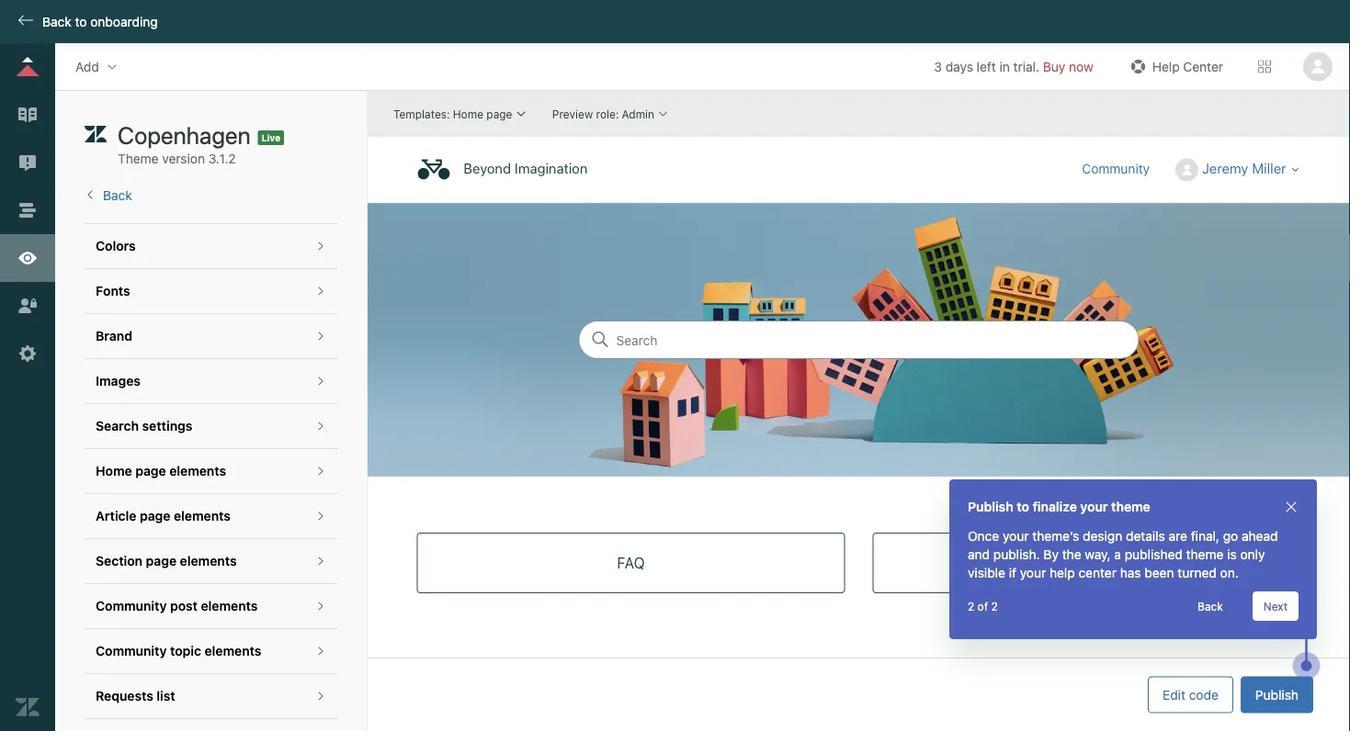 Task type: describe. For each thing, give the bounding box(es) containing it.
and
[[968, 547, 990, 563]]

2 2 from the left
[[991, 600, 998, 613]]

3
[[934, 59, 942, 74]]

once your theme's design details are final, go ahead and publish. by the way, a published theme is only visible if your help center has been turned on.
[[968, 529, 1278, 581]]

are
[[1169, 529, 1188, 544]]

published
[[1125, 547, 1183, 563]]

customize design image
[[16, 246, 40, 270]]

live
[[262, 132, 280, 143]]

help center button
[[1121, 53, 1229, 80]]

0 horizontal spatial theme
[[1111, 500, 1151, 515]]

edit code
[[1163, 688, 1219, 703]]

theme
[[118, 151, 159, 166]]

edit code button
[[1148, 677, 1233, 714]]

back link
[[85, 188, 132, 203]]

manage articles image
[[16, 103, 40, 127]]

settings image
[[16, 342, 40, 366]]

design
[[1083, 529, 1123, 544]]

close image
[[1284, 500, 1299, 515]]

2 vertical spatial your
[[1020, 566, 1046, 581]]

of
[[978, 600, 988, 613]]

theme version 3.1.2
[[118, 151, 236, 166]]

if
[[1009, 566, 1017, 581]]

moderate content image
[[16, 151, 40, 175]]

the
[[1062, 547, 1082, 563]]

edit
[[1163, 688, 1186, 703]]

by
[[1044, 547, 1059, 563]]

buy
[[1043, 59, 1066, 74]]

way,
[[1085, 547, 1111, 563]]

code
[[1189, 688, 1219, 703]]

days
[[946, 59, 973, 74]]

to for finalize
[[1017, 500, 1030, 515]]

2 of 2
[[968, 600, 998, 613]]

version
[[162, 151, 205, 166]]

back to onboarding
[[42, 14, 158, 29]]

publish.
[[994, 547, 1040, 563]]

has
[[1120, 566, 1141, 581]]

finalize
[[1033, 500, 1077, 515]]



Task type: locate. For each thing, give the bounding box(es) containing it.
next
[[1264, 600, 1288, 613]]

ahead
[[1242, 529, 1278, 544]]

your right if
[[1020, 566, 1046, 581]]

2 right of
[[991, 600, 998, 613]]

your
[[1081, 500, 1108, 515], [1003, 529, 1029, 544], [1020, 566, 1046, 581]]

help
[[1152, 59, 1180, 74]]

back for "back" button
[[1198, 600, 1223, 613]]

2 left of
[[968, 600, 975, 613]]

to left the onboarding on the left top of page
[[75, 14, 87, 29]]

final,
[[1191, 529, 1220, 544]]

help center
[[1152, 59, 1224, 74]]

1 vertical spatial publish
[[1256, 688, 1299, 703]]

turned
[[1178, 566, 1217, 581]]

left
[[977, 59, 996, 74]]

center
[[1183, 59, 1224, 74]]

back for back to onboarding
[[42, 14, 71, 29]]

publish to finalize your theme
[[968, 500, 1151, 515]]

dialog containing publish to finalize your theme
[[950, 480, 1317, 640]]

once
[[968, 529, 999, 544]]

now
[[1069, 59, 1094, 74]]

is
[[1227, 547, 1237, 563]]

theme type image
[[85, 120, 107, 150]]

theme up details
[[1111, 500, 1151, 515]]

theme's
[[1033, 529, 1079, 544]]

details
[[1126, 529, 1165, 544]]

publish inside button
[[1256, 688, 1299, 703]]

a
[[1114, 547, 1121, 563]]

1 horizontal spatial publish
[[1256, 688, 1299, 703]]

in
[[1000, 59, 1010, 74]]

0 horizontal spatial to
[[75, 14, 87, 29]]

0 horizontal spatial back
[[42, 14, 71, 29]]

theme inside once your theme's design details are final, go ahead and publish. by the way, a published theme is only visible if your help center has been turned on.
[[1186, 547, 1224, 563]]

your up the publish.
[[1003, 529, 1029, 544]]

next button
[[1253, 592, 1299, 621]]

copenhagen
[[118, 121, 251, 149]]

to left finalize
[[1017, 500, 1030, 515]]

publish button
[[1241, 677, 1314, 714]]

zendesk products image
[[1258, 60, 1271, 73]]

to for onboarding
[[75, 14, 87, 29]]

1 vertical spatial back
[[103, 188, 132, 203]]

zendesk image
[[16, 696, 40, 720]]

1 vertical spatial your
[[1003, 529, 1029, 544]]

1 2 from the left
[[968, 600, 975, 613]]

1 vertical spatial to
[[1017, 500, 1030, 515]]

back inside button
[[1198, 600, 1223, 613]]

0 vertical spatial theme
[[1111, 500, 1151, 515]]

2 horizontal spatial back
[[1198, 600, 1223, 613]]

onboarding
[[90, 14, 158, 29]]

back to onboarding link
[[0, 12, 167, 31]]

2
[[968, 600, 975, 613], [991, 600, 998, 613]]

theme down final,
[[1186, 547, 1224, 563]]

visible
[[968, 566, 1006, 581]]

publish up 'once'
[[968, 500, 1014, 515]]

publish for publish
[[1256, 688, 1299, 703]]

back
[[42, 14, 71, 29], [103, 188, 132, 203], [1198, 600, 1223, 613]]

center
[[1079, 566, 1117, 581]]

back left the onboarding on the left top of page
[[42, 14, 71, 29]]

theme
[[1111, 500, 1151, 515], [1186, 547, 1224, 563]]

0 horizontal spatial 2
[[968, 600, 975, 613]]

0 vertical spatial publish
[[968, 500, 1014, 515]]

been
[[1145, 566, 1174, 581]]

to
[[75, 14, 87, 29], [1017, 500, 1030, 515]]

publish
[[968, 500, 1014, 515], [1256, 688, 1299, 703]]

1 horizontal spatial theme
[[1186, 547, 1224, 563]]

0 horizontal spatial publish
[[968, 500, 1014, 515]]

publish for publish to finalize your theme
[[968, 500, 1014, 515]]

help
[[1050, 566, 1075, 581]]

back down the theme
[[103, 188, 132, 203]]

0 vertical spatial back
[[42, 14, 71, 29]]

3 days left in trial. buy now
[[934, 59, 1094, 74]]

back down turned
[[1198, 600, 1223, 613]]

1 horizontal spatial back
[[103, 188, 132, 203]]

1 horizontal spatial 2
[[991, 600, 998, 613]]

1 horizontal spatial to
[[1017, 500, 1030, 515]]

1 vertical spatial theme
[[1186, 547, 1224, 563]]

trial.
[[1014, 59, 1040, 74]]

0 vertical spatial your
[[1081, 500, 1108, 515]]

0 vertical spatial to
[[75, 14, 87, 29]]

go
[[1223, 529, 1238, 544]]

back button
[[1187, 592, 1234, 621]]

user permissions image
[[16, 294, 40, 318]]

only
[[1241, 547, 1265, 563]]

2 vertical spatial back
[[1198, 600, 1223, 613]]

your up design on the right
[[1081, 500, 1108, 515]]

arrange content image
[[16, 199, 40, 223]]

on.
[[1220, 566, 1239, 581]]

dialog
[[950, 480, 1317, 640]]

publish right the code
[[1256, 688, 1299, 703]]

3.1.2
[[208, 151, 236, 166]]



Task type: vqa. For each thing, say whether or not it's contained in the screenshot.
tab containing Contact
no



